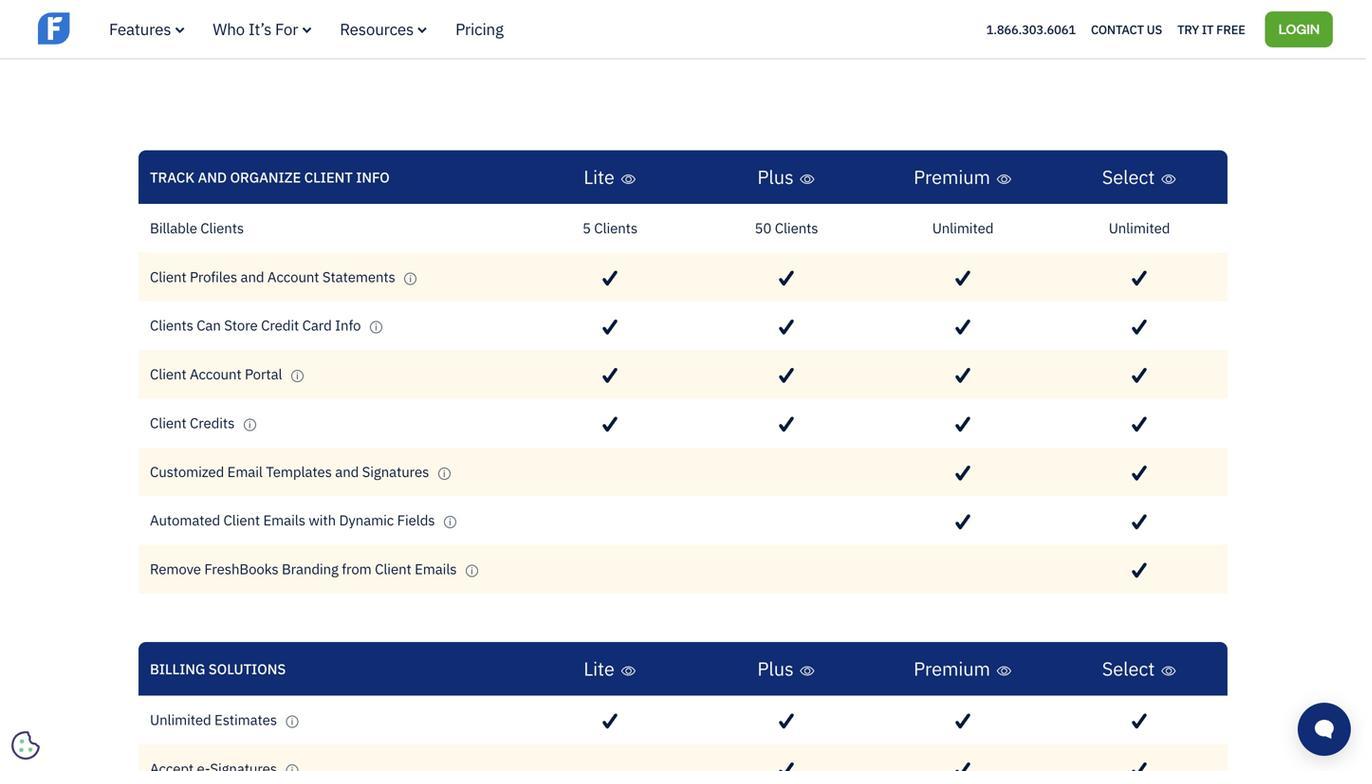 Task type: locate. For each thing, give the bounding box(es) containing it.
1 vertical spatial plus
[[758, 657, 794, 682]]

try it free
[[1178, 21, 1246, 37]]

owner, crh collective
[[996, 19, 1150, 37]]

clients right billable
[[201, 219, 244, 237]]

0 horizontal spatial unlimited
[[150, 711, 211, 729]]

0 horizontal spatial emails
[[263, 511, 306, 530]]

1 horizontal spatial account
[[268, 267, 319, 286]]

for
[[275, 19, 298, 39]]

1 vertical spatial emails
[[415, 560, 457, 579]]

2 premium from the top
[[914, 657, 991, 682]]

it
[[1202, 21, 1214, 37]]

who it's for link
[[213, 19, 312, 39]]

dynamic
[[339, 511, 394, 530]]

1 vertical spatial premium
[[914, 657, 991, 682]]

premium inside the track and organize client info element
[[914, 165, 991, 190]]

billable clients
[[150, 219, 244, 237]]

track
[[150, 168, 195, 186]]

signatures
[[362, 462, 429, 481]]

collective
[[1077, 19, 1150, 37]]

0 vertical spatial lite
[[584, 165, 615, 190]]

info
[[335, 316, 361, 335]]

select
[[1103, 165, 1155, 190], [1103, 657, 1155, 682]]

5 clients
[[583, 219, 638, 237]]

director
[[264, 19, 327, 37]]

and
[[241, 267, 264, 286], [335, 462, 359, 481]]

plus for track and organize client info
[[758, 165, 794, 190]]

and
[[198, 168, 227, 186]]

i for remove freshbooks branding from client emails
[[471, 565, 473, 577]]

i inside billing solutions element
[[291, 716, 293, 728]]

client for client credits
[[150, 414, 187, 432]]

2 plus from the top
[[758, 657, 794, 682]]

credit
[[261, 316, 299, 335]]

billable
[[150, 219, 197, 237]]

customized
[[150, 462, 224, 481]]

client left profiles
[[150, 267, 187, 286]]

automated client emails with dynamic fields
[[150, 511, 438, 530]]

1 vertical spatial account
[[190, 365, 242, 383]]

client right from on the left
[[375, 560, 412, 579]]

lite for track and organize client info
[[584, 165, 615, 190]]

2 select from the top
[[1103, 657, 1155, 682]]

client account portal
[[150, 365, 286, 383]]

plus
[[758, 165, 794, 190], [758, 657, 794, 682]]

client for client account portal
[[150, 365, 187, 383]]

i for unlimited estimates
[[291, 716, 293, 728]]

select inside billing solutions element
[[1103, 657, 1155, 682]]

billing solutions element
[[139, 643, 1228, 772]]

info
[[356, 168, 390, 186]]

1 vertical spatial select
[[1103, 657, 1155, 682]]

clients for 50 clients
[[775, 219, 819, 237]]

clients for 5 clients
[[594, 219, 638, 237]]

clients
[[594, 219, 638, 237], [775, 219, 819, 237], [201, 219, 244, 237], [150, 316, 193, 335]]

cookie preferences image
[[11, 732, 40, 760]]

1 horizontal spatial and
[[335, 462, 359, 481]]

emails
[[263, 511, 306, 530], [415, 560, 457, 579]]

clients right 50
[[775, 219, 819, 237]]

client up 'client credits' on the left
[[150, 365, 187, 383]]

who
[[213, 19, 245, 39]]

excentric
[[340, 19, 409, 37]]

from
[[342, 560, 372, 579]]

i for customized email templates and signatures
[[443, 468, 446, 480]]

1 vertical spatial and
[[335, 462, 359, 481]]

features link
[[109, 19, 184, 39]]

plus inside billing solutions element
[[758, 657, 794, 682]]

premium inside billing solutions element
[[914, 657, 991, 682]]

emails down fields
[[415, 560, 457, 579]]

profiles
[[190, 267, 237, 286]]

us
[[1147, 21, 1163, 37]]

lite for billing solutions
[[584, 657, 615, 682]]

remove freshbooks branding from client emails
[[150, 560, 460, 579]]

account up "credit"
[[268, 267, 319, 286]]

0 vertical spatial plus
[[758, 165, 794, 190]]

client
[[150, 267, 187, 286], [150, 365, 187, 383], [150, 414, 187, 432], [224, 511, 260, 530], [375, 560, 412, 579]]

i
[[409, 273, 412, 285], [375, 321, 377, 333], [296, 370, 299, 382], [249, 419, 251, 431], [443, 468, 446, 480], [449, 516, 452, 528], [471, 565, 473, 577], [291, 716, 293, 728]]

1 select from the top
[[1103, 165, 1155, 190]]

and right profiles
[[241, 267, 264, 286]]

premium
[[914, 165, 991, 190], [914, 657, 991, 682]]

50
[[755, 219, 772, 237]]

emails left with
[[263, 511, 306, 530]]

login link
[[1266, 11, 1334, 47]]

client credits
[[150, 414, 238, 432]]

lite
[[584, 165, 615, 190], [584, 657, 615, 682]]

unlimited estimates
[[150, 711, 280, 729]]

0 vertical spatial account
[[268, 267, 319, 286]]

checkmark image
[[956, 270, 971, 287], [1133, 270, 1147, 287], [956, 319, 971, 335], [1133, 319, 1147, 335], [956, 368, 971, 384], [603, 417, 618, 433], [1133, 417, 1147, 433], [956, 465, 971, 482], [603, 714, 618, 730], [779, 714, 794, 730], [956, 714, 971, 730], [1133, 714, 1147, 730], [779, 763, 794, 772]]

1 horizontal spatial unlimited
[[933, 219, 994, 237]]

and right templates
[[335, 462, 359, 481]]

1 premium from the top
[[914, 165, 991, 190]]

resources
[[340, 19, 414, 39]]

account
[[268, 267, 319, 286], [190, 365, 242, 383]]

0 vertical spatial select
[[1103, 165, 1155, 190]]

0 vertical spatial premium
[[914, 165, 991, 190]]

clients for billable clients
[[201, 219, 244, 237]]

1 plus from the top
[[758, 165, 794, 190]]

account left portal on the left of page
[[190, 365, 242, 383]]

0 horizontal spatial and
[[241, 267, 264, 286]]

crh
[[1048, 19, 1074, 37]]

1 lite from the top
[[584, 165, 615, 190]]

5
[[583, 219, 591, 237]]

who it's for
[[213, 19, 298, 39]]

agency
[[412, 19, 462, 37]]

–
[[330, 19, 337, 37]]

select inside the track and organize client info element
[[1103, 165, 1155, 190]]

client profiles and account statements
[[150, 267, 399, 286]]

unlimited
[[933, 219, 994, 237], [1109, 219, 1171, 237], [150, 711, 211, 729]]

client left credits in the left bottom of the page
[[150, 414, 187, 432]]

1.866.303.6061 link
[[987, 21, 1076, 37]]

store
[[224, 316, 258, 335]]

select for track and organize client info
[[1103, 165, 1155, 190]]

client for client profiles and account statements
[[150, 267, 187, 286]]

0 vertical spatial and
[[241, 267, 264, 286]]

customized email templates and signatures
[[150, 462, 433, 481]]

lite inside the track and organize client info element
[[584, 165, 615, 190]]

unlimited inside billing solutions element
[[150, 711, 211, 729]]

pricing
[[456, 19, 504, 39]]

plus inside the track and organize client info element
[[758, 165, 794, 190]]

checkmark image
[[603, 270, 618, 287], [779, 270, 794, 287], [603, 319, 618, 335], [779, 319, 794, 335], [603, 368, 618, 384], [779, 368, 794, 384], [1133, 368, 1147, 384], [779, 417, 794, 433], [956, 417, 971, 433], [1133, 465, 1147, 482], [956, 514, 971, 530], [1133, 514, 1147, 530], [1133, 563, 1147, 579], [956, 763, 971, 772], [1133, 763, 1147, 772]]

1 vertical spatial lite
[[584, 657, 615, 682]]

50 clients
[[755, 219, 819, 237]]

contact us
[[1092, 21, 1163, 37]]

clients right 5
[[594, 219, 638, 237]]

lite inside billing solutions element
[[584, 657, 615, 682]]

login
[[1279, 19, 1320, 37]]

2 lite from the top
[[584, 657, 615, 682]]

freshbooks logo image
[[38, 10, 185, 46]]



Task type: describe. For each thing, give the bounding box(es) containing it.
can
[[197, 316, 221, 335]]

plus for billing solutions
[[758, 657, 794, 682]]

i for client credits
[[249, 419, 251, 431]]

billing
[[150, 660, 205, 678]]

freshbooks
[[204, 560, 279, 579]]

solutions
[[209, 660, 286, 678]]

with
[[309, 511, 336, 530]]

client
[[304, 168, 353, 186]]

principal
[[125, 19, 191, 37]]

premium for track and organize client info
[[914, 165, 991, 190]]

i for client account portal
[[296, 370, 299, 382]]

premium for billing solutions
[[914, 657, 991, 682]]

track and organize client info
[[150, 168, 390, 186]]

pricing link
[[456, 19, 504, 39]]

estimates
[[215, 711, 277, 729]]

credits
[[190, 414, 235, 432]]

card
[[302, 316, 332, 335]]

client up freshbooks
[[224, 511, 260, 530]]

free
[[1217, 21, 1246, 37]]

try
[[1178, 21, 1200, 37]]

owner,
[[996, 19, 1045, 37]]

fields
[[397, 511, 435, 530]]

contact us link
[[1092, 17, 1163, 42]]

i for automated client emails with dynamic fields
[[449, 516, 452, 528]]

email
[[227, 462, 263, 481]]

cookie consent banner dialog
[[14, 538, 299, 757]]

/
[[194, 19, 199, 37]]

i for client profiles and account statements
[[409, 273, 412, 285]]

features
[[109, 19, 171, 39]]

clients left can
[[150, 316, 193, 335]]

templates
[[266, 462, 332, 481]]

track and organize client info element
[[139, 151, 1228, 643]]

0 vertical spatial emails
[[263, 511, 306, 530]]

principal / creative director – excentric agency
[[125, 19, 462, 37]]

remove
[[150, 560, 201, 579]]

0 horizontal spatial account
[[190, 365, 242, 383]]

1 horizontal spatial emails
[[415, 560, 457, 579]]

1.866.303.6061
[[987, 21, 1076, 37]]

2 horizontal spatial unlimited
[[1109, 219, 1171, 237]]

clients can store credit card info
[[150, 316, 364, 335]]

creative
[[202, 19, 261, 37]]

contact
[[1092, 21, 1145, 37]]

resources link
[[340, 19, 427, 39]]

statements
[[323, 267, 396, 286]]

select for billing solutions
[[1103, 657, 1155, 682]]

automated
[[150, 511, 220, 530]]

portal
[[245, 365, 282, 383]]

branding
[[282, 560, 339, 579]]

billing solutions
[[150, 660, 286, 678]]

try it free link
[[1178, 17, 1246, 42]]

organize
[[230, 168, 301, 186]]

i for clients can store credit card info
[[375, 321, 377, 333]]

it's
[[249, 19, 272, 39]]



Task type: vqa. For each thing, say whether or not it's contained in the screenshot.
buy
no



